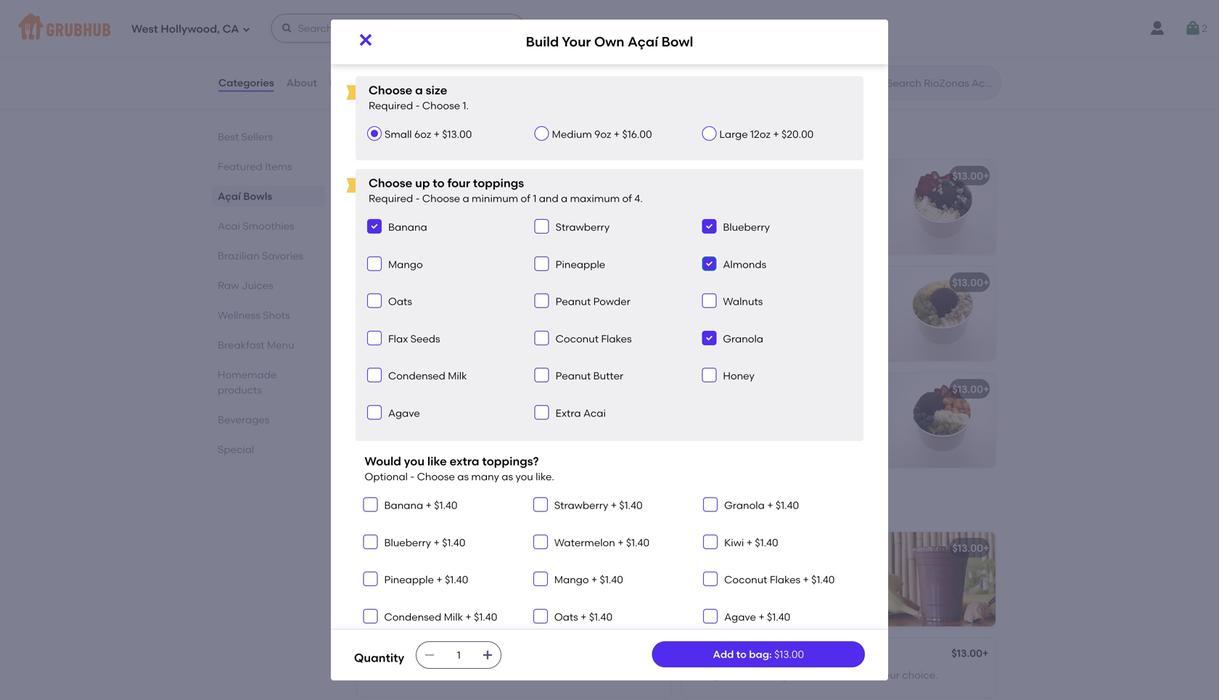 Task type: locate. For each thing, give the bounding box(es) containing it.
banana down up
[[388, 221, 427, 233]]

1 vertical spatial build
[[366, 173, 391, 185]]

0 horizontal spatial is
[[691, 205, 698, 217]]

1 vertical spatial milk
[[444, 611, 463, 624]]

1 rainbowl from the top
[[691, 383, 738, 396]]

1 vertical spatial required
[[369, 193, 413, 205]]

blueberry down this
[[691, 220, 738, 232]]

acai up "brazilian"
[[218, 220, 240, 232]]

choose down four
[[422, 193, 460, 205]]

blueberry for blueberry
[[723, 221, 770, 233]]

1 horizontal spatial the
[[772, 577, 788, 590]]

- down up
[[416, 193, 420, 205]]

smoothies up brazilian savories tab
[[243, 220, 295, 232]]

1 vertical spatial -
[[416, 193, 420, 205]]

menu
[[267, 339, 294, 351]]

acai right extra
[[584, 407, 606, 420]]

best left seller
[[375, 155, 393, 165]]

this
[[701, 205, 718, 217]]

milk for condensed milk + $1.40
[[444, 611, 463, 624]]

coconut up peanut butter
[[556, 333, 599, 345]]

0 vertical spatial rainbowl
[[691, 383, 738, 396]]

best inside tab
[[218, 131, 239, 143]]

and down bowl.
[[741, 220, 760, 232]]

americano
[[691, 170, 746, 182]]

2 peanut from the top
[[556, 370, 591, 382]]

and down input item quantity number field
[[462, 669, 481, 682]]

condensed down pineapple + $1.40
[[384, 611, 442, 624]]

oats down mango + $1.40
[[555, 611, 578, 624]]

banana, down sellers
[[749, 205, 791, 217]]

2 vertical spatial the
[[821, 669, 837, 682]]

choose up "small"
[[369, 83, 413, 97]]

toppings for four
[[473, 176, 524, 190]]

Search RioZonas Acai West Hollywood search field
[[886, 76, 997, 90]]

the up agave + $1.40
[[772, 577, 788, 590]]

2 as from the left
[[502, 471, 513, 483]]

acai smoothies up the brazilian savories
[[218, 220, 295, 232]]

seeds
[[411, 333, 440, 345]]

to right up
[[433, 176, 445, 190]]

banana, down walnuts
[[724, 312, 765, 324]]

strawberry for strawberry
[[556, 221, 610, 233]]

$19.80
[[632, 11, 662, 23]]

four
[[448, 176, 470, 190]]

0 vertical spatial oats
[[388, 296, 412, 308]]

small 6oz + $13.00
[[385, 128, 472, 140]]

1 vertical spatial mango
[[555, 574, 589, 586]]

1 vertical spatial in
[[691, 448, 700, 460]]

2 vertical spatial to
[[737, 649, 747, 661]]

with inside made with chicken, tomato, carrot, cramberry, mix os leaves and special homemade dressing.
[[722, 31, 743, 44]]

svg image
[[1185, 20, 1202, 37], [281, 23, 293, 34], [705, 259, 714, 268], [370, 297, 379, 305], [705, 297, 714, 305], [370, 334, 379, 343], [538, 334, 546, 343], [705, 371, 714, 380], [370, 408, 379, 417], [643, 440, 661, 458], [536, 501, 545, 509], [707, 501, 715, 509], [366, 538, 375, 547], [707, 538, 715, 547], [366, 575, 375, 584], [536, 575, 545, 584], [707, 575, 715, 584], [536, 612, 545, 621], [707, 612, 715, 621], [424, 650, 436, 661]]

bag:
[[749, 649, 772, 661]]

raw
[[218, 280, 239, 292]]

$1.40 for banana + $1.40
[[434, 499, 458, 512]]

1 vertical spatial you
[[516, 471, 533, 483]]

0 vertical spatial agave
[[388, 407, 420, 420]]

2 horizontal spatial bowl
[[662, 34, 694, 50]]

1 vertical spatial coconut
[[725, 574, 768, 586]]

32 oz. acai bowl
[[366, 383, 446, 396]]

0 vertical spatial in
[[853, 418, 862, 431]]

1 horizontal spatial agave
[[725, 611, 756, 624]]

acai right oz.
[[396, 383, 420, 396]]

the
[[749, 404, 765, 416], [772, 577, 788, 590], [821, 669, 837, 682]]

oats
[[388, 296, 412, 308], [555, 611, 578, 624]]

to right add
[[737, 649, 747, 661]]

mango up 'oats + $1.40'
[[555, 574, 589, 586]]

required down best seller
[[369, 193, 413, 205]]

blueberry
[[723, 221, 770, 233], [384, 537, 431, 549]]

blueberry up choice
[[384, 537, 431, 549]]

0 horizontal spatial açaí bowls
[[218, 190, 272, 203]]

and right the pineapple
[[844, 312, 863, 324]]

blueberry + $1.40
[[384, 537, 466, 549]]

favor
[[702, 448, 728, 460]]

with
[[722, 31, 743, 44], [786, 297, 807, 309], [415, 404, 436, 416], [749, 563, 770, 575]]

and inside protein rich with banana, peanut butter, acai and the base of your choice.
[[750, 577, 770, 590]]

large left 12oz
[[720, 128, 748, 140]]

with for tropical sweetness with a citric pinch. banana, kiwi, pineapple and granola.
[[786, 297, 807, 309]]

1 vertical spatial blueberry
[[476, 312, 523, 324]]

sellers
[[241, 131, 273, 143]]

granola.
[[763, 220, 804, 232], [366, 326, 407, 339], [691, 326, 732, 339]]

0 vertical spatial milk
[[448, 370, 467, 382]]

$1.40 for agave + $1.40
[[767, 611, 791, 624]]

flakes up agave + $1.40
[[770, 574, 801, 586]]

pineapple
[[791, 312, 841, 324]]

strawberry for strawberry + $1.40
[[555, 499, 609, 512]]

main navigation navigation
[[0, 0, 1220, 57]]

0 vertical spatial toppings
[[473, 176, 524, 190]]

best left the sellers
[[218, 131, 239, 143]]

1 horizontal spatial large
[[720, 128, 748, 140]]

1 horizontal spatial is
[[739, 404, 746, 416]]

0 vertical spatial -
[[416, 99, 420, 112]]

and left two
[[464, 563, 484, 575]]

banana, inside protein rich with banana, peanut butter, acai and the base of your choice.
[[773, 563, 814, 575]]

- up 6oz
[[416, 99, 420, 112]]

$13.00 +
[[627, 170, 665, 182], [953, 170, 990, 182], [953, 276, 990, 289], [953, 383, 990, 396], [953, 542, 990, 555], [627, 647, 664, 660], [952, 647, 989, 660]]

is inside there are best sellers and then there is this bowl. banana, strawberry, blueberry and granola.
[[691, 205, 698, 217]]

peanut for peanut powder
[[556, 296, 591, 308]]

0 horizontal spatial base
[[438, 563, 462, 575]]

- inside choose a size required - choose 1.
[[416, 99, 420, 112]]

strawberry down maximum at the top
[[556, 221, 610, 233]]

coconut for coconut flakes + $1.40
[[725, 574, 768, 586]]

search icon image
[[864, 74, 881, 91]]

mango for mango
[[388, 258, 423, 271]]

1 horizontal spatial coconut
[[725, 574, 768, 586]]

oats for oats
[[388, 296, 412, 308]]

bowls up seller
[[394, 126, 439, 144]]

extra
[[556, 407, 581, 420]]

1 horizontal spatial riozonas
[[691, 11, 736, 23]]

0 vertical spatial your
[[830, 577, 851, 590]]

$1.40 for blueberry + $1.40
[[442, 537, 466, 549]]

granola. down said.
[[366, 326, 407, 339]]

0 vertical spatial flakes
[[601, 333, 632, 345]]

acai down optional
[[354, 498, 390, 517]]

large
[[408, 11, 437, 23], [720, 128, 748, 140]]

0 horizontal spatial flakes
[[601, 333, 632, 345]]

choice. inside protein rich with banana, peanut butter, acai and the base of your choice.
[[691, 592, 727, 605]]

and up mango,
[[444, 297, 463, 309]]

choose down best seller
[[369, 176, 413, 190]]

bowl up minimum on the left of page
[[469, 173, 493, 185]]

2 vertical spatial -
[[410, 471, 415, 483]]

juice
[[440, 11, 467, 23]]

1 vertical spatial banana
[[384, 499, 423, 512]]

featured items
[[218, 160, 292, 173]]

in down 'la,'
[[691, 448, 700, 460]]

0 vertical spatial to
[[433, 176, 445, 190]]

special
[[760, 46, 796, 58]]

2 horizontal spatial granola.
[[763, 220, 804, 232]]

granola down walnuts
[[723, 333, 764, 345]]

pineapple for pineapple
[[556, 258, 606, 271]]

$1.40 for kiwi + $1.40
[[755, 537, 779, 549]]

peanut for peanut butter
[[556, 370, 591, 382]]

your choice of base and two toppings.
[[366, 563, 553, 575]]

1 vertical spatial banana,
[[731, 669, 773, 682]]

blueberry down bowl.
[[723, 221, 770, 233]]

1 vertical spatial pineapple
[[384, 574, 434, 586]]

- for up
[[416, 193, 420, 205]]

granola. inside tropical sweetness with a citric pinch. banana, kiwi, pineapple and granola.
[[691, 326, 732, 339]]

1 horizontal spatial as
[[502, 471, 513, 483]]

granola. inside crunchy, sweet and healthy. nuff said. banana, mango, blueberry and granola.
[[366, 326, 407, 339]]

mango up crunchy,
[[388, 258, 423, 271]]

extra
[[450, 455, 480, 469]]

0 horizontal spatial bowls
[[243, 190, 272, 203]]

banana + $1.40
[[384, 499, 458, 512]]

2 rainbowl from the top
[[691, 404, 737, 416]]

1 vertical spatial build your own açaí bowl
[[366, 173, 493, 185]]

1 vertical spatial flakes
[[770, 574, 801, 586]]

you left like. at left
[[516, 471, 533, 483]]

a left 'size' on the top of the page
[[415, 83, 423, 97]]

2 required from the top
[[369, 193, 413, 205]]

0 vertical spatial acai smoothies
[[218, 220, 295, 232]]

0 vertical spatial mango
[[388, 258, 423, 271]]

0 vertical spatial you
[[404, 455, 425, 469]]

pinch.
[[691, 312, 721, 324]]

1 vertical spatial the
[[772, 577, 788, 590]]

granola for granola
[[723, 333, 764, 345]]

smoothie
[[469, 542, 516, 555]]

0 vertical spatial the
[[749, 404, 765, 416]]

1 horizontal spatial smoothies
[[394, 498, 474, 517]]

build your own açaí bowl down $19.80 on the right of the page
[[526, 34, 694, 50]]

pure açaí with no toppings added.
[[366, 404, 534, 416]]

1 vertical spatial riozonas
[[366, 649, 411, 661]]

a
[[415, 83, 423, 97], [463, 193, 470, 205], [561, 193, 568, 205], [810, 297, 816, 309]]

peanut butter
[[556, 370, 624, 382]]

riozonas
[[691, 11, 736, 23], [366, 649, 411, 661]]

0 horizontal spatial riozonas
[[366, 649, 411, 661]]

two
[[486, 563, 505, 575]]

would
[[365, 455, 401, 469]]

0 vertical spatial condensed
[[388, 370, 446, 382]]

açaí bowls
[[354, 126, 439, 144], [218, 190, 272, 203]]

1 vertical spatial smoothies
[[394, 498, 474, 517]]

toppings?
[[482, 455, 539, 469]]

bowl down $19.80 on the right of the page
[[662, 34, 694, 50]]

1 horizontal spatial build your own açaí bowl
[[526, 34, 694, 50]]

0 horizontal spatial granola.
[[366, 326, 407, 339]]

in up position at the right bottom of page
[[853, 418, 862, 431]]

toppings inside choose up to four toppings required - choose a minimum of 1 and a maximum of 4.
[[473, 176, 524, 190]]

milk up input item quantity number field
[[444, 611, 463, 624]]

banana, inside tropical sweetness with a citric pinch. banana, kiwi, pineapple and granola.
[[724, 312, 765, 324]]

best sellers
[[218, 131, 273, 143]]

rainbowl down honey
[[691, 383, 738, 396]]

bowls down featured items
[[243, 190, 272, 203]]

1 vertical spatial strawberry
[[555, 499, 609, 512]]

watermelon
[[555, 537, 616, 549]]

pineapple down blueberry + $1.40
[[384, 574, 434, 586]]

and right the 'acai'
[[750, 577, 770, 590]]

1 peanut from the top
[[556, 296, 591, 308]]

- inside would you like extra toppings? optional - choose as many as you like.
[[410, 471, 415, 483]]

rainbowl inside rainbowl is the novelty that riozonas, which has three stores in la, presents to reinforce its position in favor of diversity.
[[691, 404, 737, 416]]

crunchy,
[[366, 297, 410, 309]]

sellers
[[765, 190, 795, 203]]

0 vertical spatial pineapple
[[556, 258, 606, 271]]

build your own açaí bowl down seller
[[366, 173, 493, 185]]

americano image
[[887, 160, 996, 254]]

and right 1
[[539, 193, 559, 205]]

acai inside tab
[[218, 220, 240, 232]]

mango
[[388, 258, 423, 271], [555, 574, 589, 586]]

and down chicken,
[[738, 46, 758, 58]]

mango + $1.40
[[555, 574, 624, 586]]

and inside made with chicken, tomato, carrot, cramberry, mix os leaves and special homemade dressing.
[[738, 46, 758, 58]]

0 vertical spatial granola
[[723, 333, 764, 345]]

1 vertical spatial açaí bowls
[[218, 190, 272, 203]]

0 horizontal spatial your
[[830, 577, 851, 590]]

choice
[[390, 563, 423, 575]]

$20.00
[[782, 128, 814, 140]]

banana, down add to bag: $13.00
[[731, 669, 773, 682]]

0 vertical spatial riozonas
[[691, 11, 736, 23]]

1 horizontal spatial blueberry
[[691, 220, 738, 232]]

peanut
[[817, 563, 852, 575]]

leaves
[[705, 46, 736, 58]]

rainbowl is the novelty that riozonas, which has three stores in la, presents to reinforce its position in favor of diversity.
[[691, 404, 865, 460]]

is left this
[[691, 205, 698, 217]]

banana, down the "sweet"
[[392, 312, 433, 324]]

0 horizontal spatial in
[[691, 448, 700, 460]]

peanut left powder
[[556, 296, 591, 308]]

acai down quantity
[[366, 669, 388, 682]]

agave
[[388, 407, 420, 420], [725, 611, 756, 624]]

with right 'rich'
[[749, 563, 770, 575]]

to
[[433, 176, 445, 190], [754, 433, 764, 446], [737, 649, 747, 661]]

0 vertical spatial best
[[218, 131, 239, 143]]

peanut left butter
[[556, 370, 591, 382]]

almonds
[[723, 258, 767, 271]]

blueberry inside there are best sellers and then there is this bowl. banana, strawberry, blueberry and granola.
[[691, 220, 738, 232]]

- inside choose up to four toppings required - choose a minimum of 1 and a maximum of 4.
[[416, 193, 420, 205]]

0 vertical spatial açaí bowls
[[354, 126, 439, 144]]

strawberry up watermelon
[[555, 499, 609, 512]]

strawberry + $1.40
[[555, 499, 643, 512]]

0 vertical spatial build
[[526, 34, 559, 50]]

with left no
[[415, 404, 436, 416]]

pineapple up peanut powder
[[556, 258, 606, 271]]

made with chicken, tomato, carrot, cramberry, mix os leaves and special homemade dressing.
[[691, 31, 941, 58]]

granola for granola + $1.40
[[725, 499, 765, 512]]

large 12oz + $20.00
[[720, 128, 814, 140]]

bowl down condensed milk
[[422, 383, 446, 396]]

best for best sellers
[[218, 131, 239, 143]]

1 horizontal spatial your
[[879, 669, 900, 682]]

açaí inside 'açaí bowls' tab
[[218, 190, 241, 203]]

carrot,
[[832, 31, 865, 44]]

dressing.
[[858, 46, 902, 58]]

0 horizontal spatial oats
[[388, 296, 412, 308]]

medium 9oz + $16.00
[[552, 128, 652, 140]]

to down which
[[754, 433, 764, 446]]

0 vertical spatial coconut
[[556, 333, 599, 345]]

bowls
[[394, 126, 439, 144], [243, 190, 272, 203]]

the right açai
[[821, 669, 837, 682]]

banana, for tropical sweetness with a citric pinch. banana, kiwi, pineapple and granola.
[[724, 312, 765, 324]]

breakfast menu tab
[[218, 338, 319, 353]]

flakes for coconut flakes + $1.40
[[770, 574, 801, 586]]

coconut
[[556, 333, 599, 345], [725, 574, 768, 586]]

banana for banana + $1.40
[[384, 499, 423, 512]]

granola up kiwi + $1.40
[[725, 499, 765, 512]]

$1.40 for mango + $1.40
[[600, 574, 624, 586]]

banana, inside crunchy, sweet and healthy. nuff said. banana, mango, blueberry and granola.
[[392, 312, 433, 324]]

powder
[[594, 296, 631, 308]]

milk for condensed milk
[[448, 370, 467, 382]]

1 vertical spatial base
[[791, 577, 815, 590]]

chicken,
[[745, 31, 788, 44]]

svg image inside main navigation navigation
[[242, 25, 251, 34]]

riozonas chicken salad
[[691, 11, 811, 23]]

as down the extra
[[458, 471, 469, 483]]

choose down the like
[[417, 471, 455, 483]]

juices
[[242, 280, 274, 292]]

brazilian
[[218, 250, 260, 262]]

condensed for condensed milk + $1.40
[[384, 611, 442, 624]]

required up "small"
[[369, 99, 413, 112]]

required inside choose a size required - choose 1.
[[369, 99, 413, 112]]

0 horizontal spatial smoothies
[[243, 220, 295, 232]]

1 required from the top
[[369, 99, 413, 112]]

smoothies up blueberry + $1.40
[[394, 498, 474, 517]]

0 horizontal spatial best
[[218, 131, 239, 143]]

milk up pure açaí with no toppings added. in the bottom left of the page
[[448, 370, 467, 382]]

your
[[562, 34, 591, 50], [393, 173, 415, 185], [393, 542, 415, 555], [366, 563, 387, 575]]

1 horizontal spatial blueberry
[[723, 221, 770, 233]]

0 horizontal spatial large
[[408, 11, 437, 23]]

toppings up minimum on the left of page
[[473, 176, 524, 190]]

you
[[404, 455, 425, 469], [516, 471, 533, 483]]

with up the leaves
[[722, 31, 743, 44]]

a up the pineapple
[[810, 297, 816, 309]]

2 vertical spatial base
[[840, 669, 864, 682]]

0 vertical spatial strawberry
[[556, 221, 610, 233]]

0 horizontal spatial coconut
[[556, 333, 599, 345]]

1 vertical spatial is
[[739, 404, 746, 416]]

açaí bowls down featured
[[218, 190, 272, 203]]

granola. down sellers
[[763, 220, 804, 232]]

0 vertical spatial choice.
[[691, 592, 727, 605]]

best for best seller
[[375, 155, 393, 165]]

0 vertical spatial bowl
[[662, 34, 694, 50]]

rainbowl
[[691, 383, 738, 396], [691, 404, 737, 416]]

oats left the "sweet"
[[388, 296, 412, 308]]

granola. down pinch.
[[691, 326, 732, 339]]

1 vertical spatial rainbowl
[[691, 404, 737, 416]]

1 vertical spatial peanut
[[556, 370, 591, 382]]

1 vertical spatial granola
[[725, 499, 765, 512]]

0 vertical spatial banana,
[[773, 563, 814, 575]]

+
[[400, 11, 406, 23], [434, 128, 440, 140], [614, 128, 620, 140], [773, 128, 779, 140], [658, 170, 665, 182], [984, 170, 990, 182], [984, 276, 990, 289], [984, 383, 990, 396], [426, 499, 432, 512], [611, 499, 617, 512], [768, 499, 774, 512], [434, 537, 440, 549], [618, 537, 624, 549], [747, 537, 753, 549], [984, 542, 990, 555], [437, 574, 443, 586], [592, 574, 598, 586], [803, 574, 809, 586], [466, 611, 472, 624], [581, 611, 587, 624], [759, 611, 765, 624], [658, 647, 664, 660], [983, 647, 989, 660]]

açaí bowls up best seller
[[354, 126, 439, 144]]

to inside rainbowl is the novelty that riozonas, which has three stores in la, presents to reinforce its position in favor of diversity.
[[754, 433, 764, 446]]

acai smoothies up blueberry + $1.40
[[354, 498, 474, 517]]

with inside protein rich with banana, peanut butter, acai and the base of your choice.
[[749, 563, 770, 575]]

and inside choose up to four toppings required - choose a minimum of 1 and a maximum of 4.
[[539, 193, 559, 205]]

0 horizontal spatial as
[[458, 471, 469, 483]]

açaí down featured
[[218, 190, 241, 203]]

banana, for crunchy, sweet and healthy. nuff said. banana, mango, blueberry and granola.
[[392, 312, 433, 324]]

1 horizontal spatial pineapple
[[556, 258, 606, 271]]

a inside tropical sweetness with a citric pinch. banana, kiwi, pineapple and granola.
[[810, 297, 816, 309]]

0 horizontal spatial blueberry
[[476, 312, 523, 324]]

the up which
[[749, 404, 765, 416]]

wellness shots
[[218, 309, 290, 322]]

1 horizontal spatial best
[[375, 155, 393, 165]]

$1.40 for oats + $1.40
[[589, 611, 613, 624]]

svg image
[[242, 25, 251, 34], [357, 31, 375, 49], [968, 68, 986, 85], [370, 222, 379, 231], [538, 222, 546, 231], [705, 222, 714, 231], [370, 259, 379, 268], [538, 259, 546, 268], [538, 297, 546, 305], [705, 334, 714, 343], [370, 371, 379, 380], [538, 371, 546, 380], [538, 408, 546, 417], [366, 501, 375, 509], [536, 538, 545, 547], [366, 612, 375, 621], [482, 650, 494, 661]]

choose down 'size' on the top of the page
[[422, 99, 460, 112]]

with inside tropical sweetness with a citric pinch. banana, kiwi, pineapple and granola.
[[786, 297, 807, 309]]

condensed up 32 oz. acai bowl on the left bottom of the page
[[388, 370, 446, 382]]

açaí down $19.80 on the right of the page
[[628, 34, 659, 50]]

agave down 32 oz. acai bowl on the left bottom of the page
[[388, 407, 420, 420]]

blueberry down healthy. on the top
[[476, 312, 523, 324]]

açaí bowls tab
[[218, 189, 319, 204]]

base,
[[391, 669, 418, 682]]

0 vertical spatial smoothies
[[243, 220, 295, 232]]

2 horizontal spatial base
[[840, 669, 864, 682]]

acai up your choice of base and two toppings. on the left of page
[[443, 542, 466, 555]]

0 horizontal spatial acai smoothies
[[218, 220, 295, 232]]

a down four
[[463, 193, 470, 205]]

banana down optional
[[384, 499, 423, 512]]

riozonas up base,
[[366, 649, 411, 661]]

as down toppings?
[[502, 471, 513, 483]]

condensed for condensed milk
[[388, 370, 446, 382]]

banana for banana
[[388, 221, 427, 233]]

agave down the 'acai'
[[725, 611, 756, 624]]

1 horizontal spatial bowls
[[394, 126, 439, 144]]



Task type: describe. For each thing, give the bounding box(es) containing it.
choose up to four toppings required - choose a minimum of 1 and a maximum of 4.
[[369, 176, 643, 205]]

and right açai
[[799, 669, 819, 682]]

required inside choose up to four toppings required - choose a minimum of 1 and a maximum of 4.
[[369, 193, 413, 205]]

flax
[[388, 333, 408, 345]]

protein rich with banana, peanut butter, acai and the base of your choice.
[[691, 563, 852, 605]]

riozonas,
[[691, 418, 739, 431]]

$1.40 for pineapple + $1.40
[[445, 574, 469, 586]]

1.
[[463, 99, 469, 112]]

9oz
[[595, 128, 612, 140]]

seller
[[395, 155, 419, 165]]

west hollywood, ca
[[131, 23, 239, 36]]

wellness
[[218, 309, 260, 322]]

wellness shots tab
[[218, 308, 319, 323]]

flakes for coconut flakes
[[601, 333, 632, 345]]

with for pure açaí with no toppings added.
[[415, 404, 436, 416]]

about button
[[286, 57, 318, 109]]

1 horizontal spatial bowl
[[469, 173, 493, 185]]

maximum
[[570, 193, 620, 205]]

2 button
[[1185, 15, 1208, 41]]

crazy
[[708, 542, 737, 555]]

brazilian savories tab
[[218, 248, 319, 264]]

go crazy image
[[887, 532, 996, 627]]

riozonas for riozonas chicken salad
[[691, 11, 736, 23]]

featured items tab
[[218, 159, 319, 174]]

categories button
[[218, 57, 275, 109]]

strawberry,
[[793, 205, 848, 217]]

condensed milk
[[388, 370, 467, 382]]

- for you
[[410, 471, 415, 483]]

tropical
[[691, 297, 731, 309]]

riozonas for riozonas
[[366, 649, 411, 661]]

2 vertical spatial own
[[418, 542, 441, 555]]

coconut flakes
[[556, 333, 632, 345]]

granola. for tropical sweetness with a citric pinch. banana, kiwi, pineapple and granola.
[[691, 326, 732, 339]]

peanut powder
[[556, 296, 631, 308]]

coconut for coconut flakes
[[556, 333, 599, 345]]

amazonas image
[[887, 267, 996, 361]]

32
[[366, 383, 378, 396]]

the inside protein rich with banana, peanut butter, acai and the base of your choice.
[[772, 577, 788, 590]]

mango,
[[691, 669, 728, 682]]

salad
[[782, 11, 811, 23]]

no
[[438, 404, 451, 416]]

32 oz. acai bowl image
[[562, 373, 671, 468]]

agave + $1.40
[[725, 611, 791, 624]]

your inside protein rich with banana, peanut butter, acai and the base of your choice.
[[830, 577, 851, 590]]

there
[[691, 190, 719, 203]]

rio image
[[562, 267, 671, 361]]

to inside choose up to four toppings required - choose a minimum of 1 and a maximum of 4.
[[433, 176, 445, 190]]

bowls inside tab
[[243, 190, 272, 203]]

toppings.
[[507, 563, 553, 575]]

1
[[533, 193, 537, 205]]

beverages tab
[[218, 412, 319, 428]]

quantity
[[354, 651, 405, 665]]

watermelon + $1.40
[[555, 537, 650, 549]]

banana, inside there are best sellers and then there is this bowl. banana, strawberry, blueberry and granola.
[[749, 205, 791, 217]]

0 horizontal spatial build your own açaí bowl
[[366, 173, 493, 185]]

build your own açaí bowl image
[[562, 160, 671, 254]]

there
[[844, 190, 870, 203]]

4.
[[635, 193, 643, 205]]

agave for agave + $1.40
[[725, 611, 756, 624]]

and down nuff
[[526, 312, 545, 324]]

granola. inside there are best sellers and then there is this bowl. banana, strawberry, blueberry and granola.
[[763, 220, 804, 232]]

special tab
[[218, 442, 319, 457]]

acai smoothies tab
[[218, 219, 319, 234]]

toppings for no
[[453, 404, 497, 416]]

agave for agave
[[388, 407, 420, 420]]

which
[[742, 418, 771, 431]]

the inside rainbowl is the novelty that riozonas, which has three stores in la, presents to reinforce its position in favor of diversity.
[[749, 404, 765, 416]]

of inside protein rich with banana, peanut butter, acai and the base of your choice.
[[818, 577, 827, 590]]

pineapple for pineapple + $1.40
[[384, 574, 434, 586]]

2 horizontal spatial the
[[821, 669, 837, 682]]

sweetness
[[733, 297, 784, 309]]

sweet
[[412, 297, 441, 309]]

add to bag: $13.00
[[713, 649, 804, 661]]

blueberry for blueberry + $1.40
[[384, 537, 431, 549]]

choose a size required - choose 1.
[[369, 83, 469, 112]]

acai smoothies inside tab
[[218, 220, 295, 232]]

diversity.
[[742, 448, 785, 460]]

and inside tropical sweetness with a citric pinch. banana, kiwi, pineapple and granola.
[[844, 312, 863, 324]]

granola + $1.40
[[725, 499, 799, 512]]

beverages
[[218, 414, 270, 426]]

strawberries.
[[484, 669, 547, 682]]

of inside rainbowl is the novelty that riozonas, which has three stores in la, presents to reinforce its position in favor of diversity.
[[730, 448, 740, 460]]

featured
[[218, 160, 263, 173]]

panini + large juice image
[[562, 1, 671, 95]]

Input item quantity number field
[[443, 643, 475, 669]]

products
[[218, 384, 262, 396]]

tropical sweetness with a citric pinch. banana, kiwi, pineapple and granola.
[[691, 297, 863, 339]]

minimum
[[472, 193, 519, 205]]

added.
[[499, 404, 534, 416]]

$1.40 for granola + $1.40
[[776, 499, 799, 512]]

0 vertical spatial large
[[408, 11, 437, 23]]

1 horizontal spatial choice.
[[903, 669, 938, 682]]

said.
[[366, 312, 389, 324]]

$1.40 for strawberry + $1.40
[[620, 499, 643, 512]]

oats for oats + $1.40
[[555, 611, 578, 624]]

svg image inside 2 button
[[1185, 20, 1202, 37]]

homemade
[[218, 369, 277, 381]]

mango, banana, açai and the base of your choice.
[[691, 669, 938, 682]]

0 vertical spatial build your own açaí bowl
[[526, 34, 694, 50]]

blueberry inside crunchy, sweet and healthy. nuff said. banana, mango, blueberry and granola.
[[476, 312, 523, 324]]

6oz
[[415, 128, 431, 140]]

1 horizontal spatial açaí bowls
[[354, 126, 439, 144]]

acai base, banana and strawberries.
[[366, 669, 547, 682]]

1 vertical spatial acai smoothies
[[354, 498, 474, 517]]

1 vertical spatial your
[[879, 669, 900, 682]]

a right 1
[[561, 193, 568, 205]]

and up strawberry,
[[797, 190, 817, 203]]

best seller
[[375, 155, 419, 165]]

a inside choose a size required - choose 1.
[[415, 83, 423, 97]]

walnuts
[[723, 296, 763, 308]]

1 as from the left
[[458, 471, 469, 483]]

rainbowl for rainbowl
[[691, 383, 738, 396]]

0 horizontal spatial you
[[404, 455, 425, 469]]

0 vertical spatial base
[[438, 563, 462, 575]]

best sellers tab
[[218, 129, 319, 144]]

açaí right up
[[443, 173, 466, 185]]

would you like extra toppings? optional - choose as many as you like.
[[365, 455, 555, 483]]

açaí bowls inside tab
[[218, 190, 272, 203]]

go crazy
[[691, 542, 737, 555]]

2
[[1202, 22, 1208, 34]]

1 horizontal spatial in
[[853, 418, 862, 431]]

raw juices tab
[[218, 278, 319, 293]]

2 vertical spatial build
[[366, 542, 391, 555]]

kiwi
[[725, 537, 744, 549]]

special
[[218, 444, 254, 456]]

1 vertical spatial large
[[720, 128, 748, 140]]

granola. for crunchy, sweet and healthy. nuff said. banana, mango, blueberry and granola.
[[366, 326, 407, 339]]

la,
[[691, 433, 707, 446]]

$1.40 for watermelon + $1.40
[[626, 537, 650, 549]]

açai
[[775, 669, 797, 682]]

0 vertical spatial own
[[594, 34, 625, 50]]

with for protein rich with banana, peanut butter, acai and the base of your choice.
[[749, 563, 770, 575]]

butter
[[594, 370, 624, 382]]

0 vertical spatial bowls
[[394, 126, 439, 144]]

1 vertical spatial own
[[418, 173, 441, 185]]

tomato,
[[790, 31, 830, 44]]

breakfast
[[218, 339, 265, 351]]

position
[[826, 433, 865, 446]]

smoothies inside acai smoothies tab
[[243, 220, 295, 232]]

stores
[[822, 418, 851, 431]]

brazilian savories
[[218, 250, 303, 262]]

reviews button
[[329, 57, 371, 109]]

are
[[722, 190, 738, 203]]

choose inside would you like extra toppings? optional - choose as many as you like.
[[417, 471, 455, 483]]

reinforce
[[766, 433, 810, 446]]

base inside protein rich with banana, peanut butter, acai and the base of your choice.
[[791, 577, 815, 590]]

bowl.
[[721, 205, 747, 217]]

is inside rainbowl is the novelty that riozonas, which has three stores in la, presents to reinforce its position in favor of diversity.
[[739, 404, 746, 416]]

go
[[691, 542, 706, 555]]

hula
[[691, 649, 714, 661]]

nuff
[[507, 297, 528, 309]]

açaí up best seller
[[354, 126, 390, 144]]

healthy.
[[466, 297, 504, 309]]

its
[[813, 433, 824, 446]]

homemade products tab
[[218, 367, 319, 398]]

like.
[[536, 471, 555, 483]]

about
[[287, 76, 317, 89]]

2 vertical spatial bowl
[[422, 383, 446, 396]]

panini
[[366, 11, 397, 23]]

mango for mango + $1.40
[[555, 574, 589, 586]]

made
[[691, 31, 719, 44]]

rainbowl image
[[887, 373, 996, 468]]

rainbowl for rainbowl is the novelty that riozonas, which has three stores in la, presents to reinforce its position in favor of diversity.
[[691, 404, 737, 416]]

crunchy, sweet and healthy. nuff said. banana, mango, blueberry and granola.
[[366, 297, 545, 339]]



Task type: vqa. For each thing, say whether or not it's contained in the screenshot.


